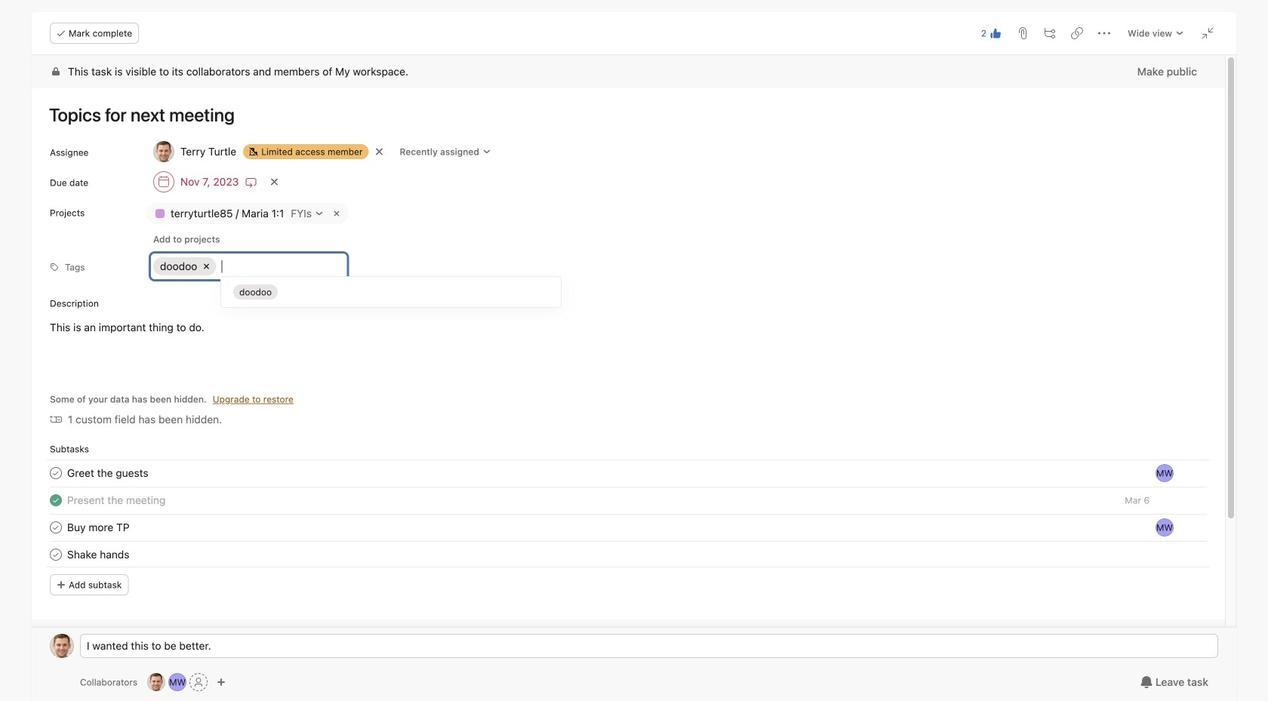 Task type: describe. For each thing, give the bounding box(es) containing it.
add subtask image
[[1044, 27, 1056, 39]]

add another tag image
[[357, 262, 366, 271]]

remove image
[[331, 208, 343, 220]]

mark complete image for second mark complete option from the bottom of the topics for next meeting "dialog"
[[47, 464, 65, 483]]

Task Name text field
[[67, 547, 129, 563]]

2 likes. you liked this task image
[[990, 27, 1002, 39]]

task name text field for mark complete checkbox
[[67, 520, 130, 536]]

main content inside topics for next meeting "dialog"
[[32, 55, 1226, 702]]

mark complete image for mark complete checkbox
[[47, 519, 65, 537]]

1 list item from the top
[[32, 460, 1226, 487]]

1 mark complete checkbox from the top
[[47, 464, 65, 483]]

task name text field for second mark complete option from the bottom of the topics for next meeting "dialog"
[[67, 465, 149, 482]]

collapse task pane image
[[1202, 27, 1214, 39]]

completed image
[[47, 492, 65, 510]]

toggle assignee popover image
[[1156, 464, 1174, 483]]



Task type: locate. For each thing, give the bounding box(es) containing it.
cell
[[153, 258, 216, 276]]

mark complete image up completed image
[[47, 464, 65, 483]]

topics for next meeting dialog
[[32, 12, 1237, 702]]

0 vertical spatial mark complete checkbox
[[47, 464, 65, 483]]

row
[[151, 254, 347, 279]]

task name text field for completed option
[[67, 492, 166, 509]]

toggle assignee popover image
[[1156, 519, 1174, 537]]

1 mark complete image from the top
[[47, 464, 65, 483]]

mark complete image
[[47, 546, 65, 564]]

Mark complete checkbox
[[47, 519, 65, 537]]

mark complete checkbox up completed image
[[47, 464, 65, 483]]

mark complete checkbox down mark complete checkbox
[[47, 546, 65, 564]]

1 vertical spatial mark complete checkbox
[[47, 546, 65, 564]]

1 horizontal spatial add or remove collaborators image
[[217, 678, 226, 687]]

remove assignee image
[[375, 147, 384, 156]]

row inside main content
[[151, 254, 347, 279]]

2 list item from the top
[[32, 487, 1226, 514]]

list item
[[32, 460, 1226, 487], [32, 487, 1226, 514], [32, 514, 1226, 541], [32, 541, 1226, 569]]

add or remove collaborators image left add or remove collaborators icon
[[147, 674, 165, 692]]

1 vertical spatial mark complete image
[[47, 519, 65, 537]]

3 list item from the top
[[32, 514, 1226, 541]]

0 horizontal spatial add or remove collaborators image
[[147, 674, 165, 692]]

more actions for this task image
[[1099, 27, 1111, 39]]

Task Name text field
[[39, 97, 1207, 132], [67, 465, 149, 482], [67, 492, 166, 509], [67, 520, 130, 536]]

Completed checkbox
[[47, 492, 65, 510]]

main content
[[32, 55, 1226, 702]]

add or remove collaborators image right add or remove collaborators icon
[[217, 678, 226, 687]]

2 mark complete checkbox from the top
[[47, 546, 65, 564]]

4 list item from the top
[[32, 541, 1226, 569]]

None text field
[[222, 258, 339, 276]]

2 mark complete image from the top
[[47, 519, 65, 537]]

cell inside main content
[[153, 258, 216, 276]]

mark complete image
[[47, 464, 65, 483], [47, 519, 65, 537]]

add or remove collaborators image
[[168, 674, 187, 692]]

copy task link image
[[1072, 27, 1084, 39]]

mark complete image down completed option
[[47, 519, 65, 537]]

attachments: add a file to this task, topics for next meeting image
[[1017, 27, 1029, 39]]

open user profile image
[[50, 634, 74, 658]]

Mark complete checkbox
[[47, 464, 65, 483], [47, 546, 65, 564]]

clear due date image
[[270, 177, 279, 187]]

add or remove collaborators image
[[147, 674, 165, 692], [217, 678, 226, 687]]

0 vertical spatial mark complete image
[[47, 464, 65, 483]]



Task type: vqa. For each thing, say whether or not it's contained in the screenshot.
Toggle assignee popover image
yes



